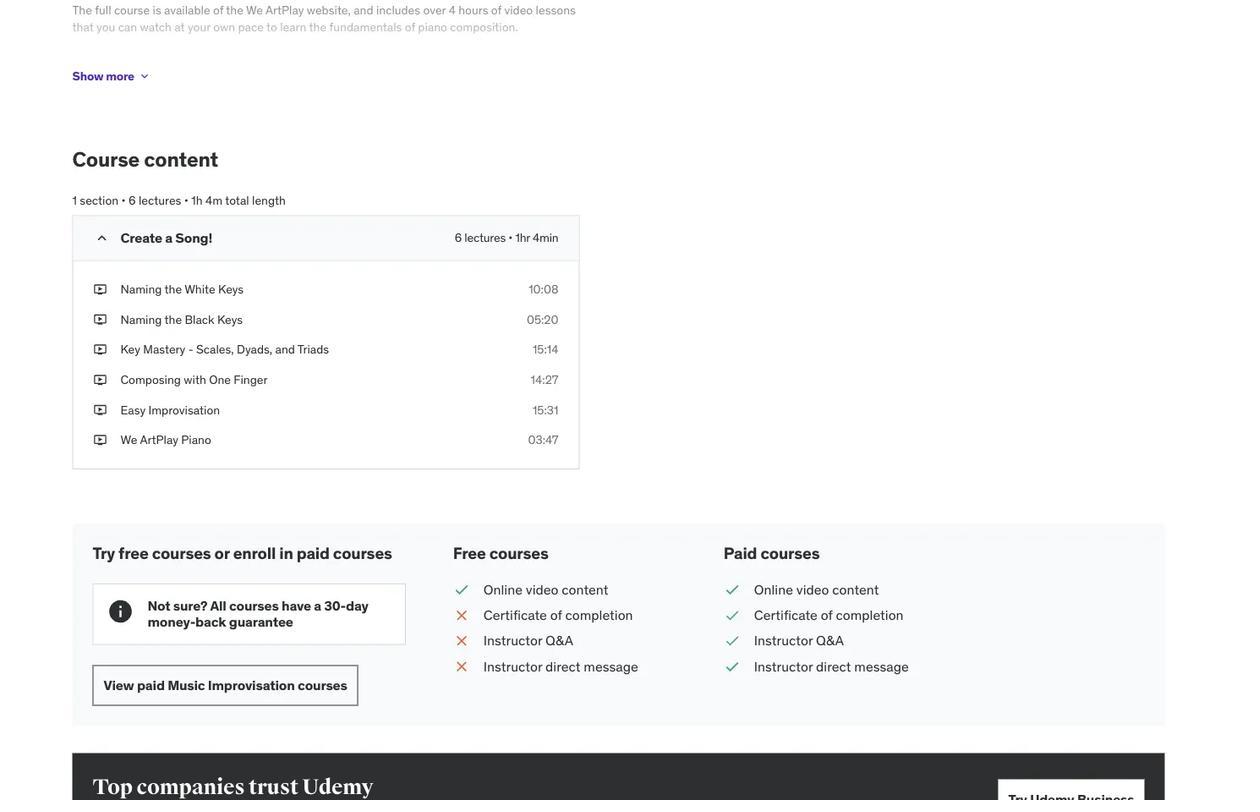 Task type: vqa. For each thing, say whether or not it's contained in the screenshot.
the leftmost BUSINESS
no



Task type: locate. For each thing, give the bounding box(es) containing it.
easy
[[121, 402, 146, 417]]

composition.
[[450, 19, 518, 34]]

white
[[185, 282, 215, 297]]

1 online from the left
[[484, 581, 523, 598]]

0 horizontal spatial paid
[[137, 677, 165, 694]]

view
[[104, 677, 134, 694]]

1 horizontal spatial certificate
[[754, 606, 818, 624]]

small image for instructor direct message
[[724, 657, 741, 676]]

xsmall image left naming the white keys
[[93, 281, 107, 298]]

2 xsmall image from the top
[[93, 402, 107, 418]]

instructor direct message for paid courses
[[754, 658, 909, 675]]

0 horizontal spatial we
[[121, 432, 137, 448]]

2 online from the left
[[754, 581, 794, 598]]

view paid music improvisation courses link
[[93, 665, 358, 706]]

show more
[[72, 68, 134, 84]]

2 message from the left
[[855, 658, 909, 675]]

0 vertical spatial lectures
[[139, 192, 181, 208]]

q&a
[[546, 632, 574, 649], [816, 632, 844, 649]]

keys right the black on the left
[[217, 312, 243, 327]]

q&a for paid courses
[[816, 632, 844, 649]]

xsmall image
[[93, 311, 107, 328], [93, 402, 107, 418]]

1 instructor q&a from the left
[[484, 632, 574, 649]]

certificate of completion down free courses
[[484, 606, 633, 624]]

online video content down free courses
[[484, 581, 609, 598]]

0 horizontal spatial content
[[144, 146, 218, 172]]

top companies trust udemy
[[93, 774, 374, 800]]

courses right all
[[229, 597, 279, 615]]

to
[[266, 19, 277, 34]]

0 horizontal spatial online
[[484, 581, 523, 598]]

lectures
[[139, 192, 181, 208], [465, 230, 506, 245]]

online video content down paid courses
[[754, 581, 879, 598]]

small image for certificate of completion
[[724, 606, 741, 625]]

1 naming from the top
[[121, 282, 162, 297]]

pace
[[238, 19, 264, 34]]

0 vertical spatial and
[[354, 2, 374, 18]]

lectures up create a song! on the top of page
[[139, 192, 181, 208]]

we up pace
[[246, 2, 263, 18]]

content for paid courses
[[833, 581, 879, 598]]

we artplay piano
[[121, 432, 211, 448]]

xsmall image left easy
[[93, 402, 107, 418]]

certificate of completion for paid courses
[[754, 606, 904, 624]]

1 vertical spatial paid
[[137, 677, 165, 694]]

artplay
[[266, 2, 304, 18], [140, 432, 178, 448]]

the down website,
[[309, 19, 327, 34]]

15:14
[[533, 342, 559, 357]]

0 horizontal spatial q&a
[[546, 632, 574, 649]]

0 vertical spatial paid
[[297, 543, 330, 564]]

certificate for paid
[[754, 606, 818, 624]]

1 horizontal spatial online video content
[[754, 581, 879, 598]]

0 horizontal spatial direct
[[546, 658, 581, 675]]

1 horizontal spatial q&a
[[816, 632, 844, 649]]

2 direct from the left
[[816, 658, 851, 675]]

2 online video content from the left
[[754, 581, 879, 598]]

1 vertical spatial naming
[[121, 312, 162, 327]]

2 horizontal spatial content
[[833, 581, 879, 598]]

0 horizontal spatial and
[[275, 342, 295, 357]]

triads
[[298, 342, 329, 357]]

xsmall image left we artplay piano
[[93, 432, 107, 448]]

view paid music improvisation courses
[[104, 677, 347, 694]]

show more button
[[72, 59, 151, 93]]

0 horizontal spatial certificate of completion
[[484, 606, 633, 624]]

video inside the full course is available of the we artplay website, and includes over 4 hours of video lessons that you can watch at your own pace to learn the fundamentals of piano composition.
[[505, 2, 533, 18]]

course
[[114, 2, 150, 18]]

1 vertical spatial 6
[[455, 230, 462, 245]]

the left the black on the left
[[165, 312, 182, 327]]

and left the triads
[[275, 342, 295, 357]]

instructor q&a for free courses
[[484, 632, 574, 649]]

course content
[[72, 146, 218, 172]]

• left 1h 4m
[[184, 192, 189, 208]]

song!
[[175, 229, 212, 246]]

improvisation down composing with one finger
[[148, 402, 220, 417]]

6 left '1hr'
[[455, 230, 462, 245]]

xsmall image
[[138, 69, 151, 83], [93, 281, 107, 298], [93, 342, 107, 358], [93, 372, 107, 388], [93, 432, 107, 448]]

paid
[[724, 543, 758, 564]]

keys right white
[[218, 282, 244, 297]]

4min
[[533, 230, 559, 245]]

0 horizontal spatial a
[[165, 229, 173, 246]]

instructor direct message for free courses
[[484, 658, 639, 675]]

1 horizontal spatial we
[[246, 2, 263, 18]]

xsmall image left naming the black keys
[[93, 311, 107, 328]]

naming for naming the black keys
[[121, 312, 162, 327]]

naming up naming the black keys
[[121, 282, 162, 297]]

fundamentals
[[330, 19, 402, 34]]

• right section
[[121, 192, 126, 208]]

the
[[72, 2, 92, 18]]

1 online video content from the left
[[484, 581, 609, 598]]

0 horizontal spatial 6
[[129, 192, 136, 208]]

xsmall image for we
[[93, 432, 107, 448]]

xsmall image left composing on the top left of the page
[[93, 372, 107, 388]]

0 vertical spatial improvisation
[[148, 402, 220, 417]]

certificate down paid courses
[[754, 606, 818, 624]]

0 vertical spatial a
[[165, 229, 173, 246]]

we inside the full course is available of the we artplay website, and includes over 4 hours of video lessons that you can watch at your own pace to learn the fundamentals of piano composition.
[[246, 2, 263, 18]]

xsmall image for composing
[[93, 372, 107, 388]]

the full course is available of the we artplay website, and includes over 4 hours of video lessons that you can watch at your own pace to learn the fundamentals of piano composition.
[[72, 2, 576, 34]]

2 q&a from the left
[[816, 632, 844, 649]]

0 horizontal spatial artplay
[[140, 432, 178, 448]]

video down paid courses
[[797, 581, 829, 598]]

1 horizontal spatial certificate of completion
[[754, 606, 904, 624]]

0 horizontal spatial completion
[[566, 606, 633, 624]]

0 horizontal spatial •
[[121, 192, 126, 208]]

15:31
[[533, 402, 559, 417]]

of
[[213, 2, 224, 18], [491, 2, 502, 18], [405, 19, 415, 34], [551, 606, 562, 624], [821, 606, 833, 624]]

0 horizontal spatial message
[[584, 658, 639, 675]]

try free courses or enroll in paid courses
[[93, 543, 392, 564]]

1 completion from the left
[[566, 606, 633, 624]]

0 horizontal spatial online video content
[[484, 581, 609, 598]]

1 xsmall image from the top
[[93, 311, 107, 328]]

0 vertical spatial xsmall image
[[93, 311, 107, 328]]

4
[[449, 2, 456, 18]]

2 certificate of completion from the left
[[754, 606, 904, 624]]

xsmall image right more
[[138, 69, 151, 83]]

the left white
[[165, 282, 182, 297]]

artplay up learn
[[266, 2, 304, 18]]

certificate down free courses
[[484, 606, 547, 624]]

0 vertical spatial artplay
[[266, 2, 304, 18]]

0 vertical spatial keys
[[218, 282, 244, 297]]

1 vertical spatial artplay
[[140, 432, 178, 448]]

artplay inside the full course is available of the we artplay website, and includes over 4 hours of video lessons that you can watch at your own pace to learn the fundamentals of piano composition.
[[266, 2, 304, 18]]

1 horizontal spatial a
[[314, 597, 321, 615]]

piano
[[181, 432, 211, 448]]

1 horizontal spatial instructor direct message
[[754, 658, 909, 675]]

video left lessons
[[505, 2, 533, 18]]

not sure? all courses have a 30-day money-back guarantee
[[148, 597, 369, 631]]

artplay down easy improvisation
[[140, 432, 178, 448]]

courses right paid
[[761, 543, 820, 564]]

•
[[121, 192, 126, 208], [184, 192, 189, 208], [509, 230, 513, 245]]

1 horizontal spatial and
[[354, 2, 374, 18]]

1 certificate from the left
[[484, 606, 547, 624]]

paid right "view"
[[137, 677, 165, 694]]

a left 30-
[[314, 597, 321, 615]]

small image
[[93, 230, 110, 247], [724, 606, 741, 625], [453, 632, 470, 651], [724, 657, 741, 676]]

certificate of completion down paid courses
[[754, 606, 904, 624]]

1 certificate of completion from the left
[[484, 606, 633, 624]]

try
[[93, 543, 115, 564]]

0 vertical spatial naming
[[121, 282, 162, 297]]

1 horizontal spatial instructor q&a
[[754, 632, 844, 649]]

keys
[[218, 282, 244, 297], [217, 312, 243, 327]]

completion for paid courses
[[836, 606, 904, 624]]

1 message from the left
[[584, 658, 639, 675]]

direct
[[546, 658, 581, 675], [816, 658, 851, 675]]

xsmall image left key
[[93, 342, 107, 358]]

1 horizontal spatial online
[[754, 581, 794, 598]]

online down free courses
[[484, 581, 523, 598]]

2 instructor direct message from the left
[[754, 658, 909, 675]]

we down easy
[[121, 432, 137, 448]]

online down paid courses
[[754, 581, 794, 598]]

content
[[144, 146, 218, 172], [562, 581, 609, 598], [833, 581, 879, 598]]

paid right 'in'
[[297, 543, 330, 564]]

1 horizontal spatial completion
[[836, 606, 904, 624]]

certificate
[[484, 606, 547, 624], [754, 606, 818, 624]]

the
[[226, 2, 244, 18], [309, 19, 327, 34], [165, 282, 182, 297], [165, 312, 182, 327]]

1 q&a from the left
[[546, 632, 574, 649]]

hours
[[459, 2, 489, 18]]

1 horizontal spatial message
[[855, 658, 909, 675]]

courses
[[152, 543, 211, 564], [333, 543, 392, 564], [490, 543, 549, 564], [761, 543, 820, 564], [229, 597, 279, 615], [298, 677, 347, 694]]

not
[[148, 597, 170, 615]]

1 direct from the left
[[546, 658, 581, 675]]

video for paid courses
[[797, 581, 829, 598]]

2 horizontal spatial •
[[509, 230, 513, 245]]

6 right section
[[129, 192, 136, 208]]

2 certificate from the left
[[754, 606, 818, 624]]

is
[[153, 2, 161, 18]]

6
[[129, 192, 136, 208], [455, 230, 462, 245]]

1 horizontal spatial paid
[[297, 543, 330, 564]]

0 vertical spatial we
[[246, 2, 263, 18]]

small image
[[453, 580, 470, 599], [724, 580, 741, 599], [453, 606, 470, 625], [724, 632, 741, 651], [453, 657, 470, 676]]

2 naming from the top
[[121, 312, 162, 327]]

1 horizontal spatial artplay
[[266, 2, 304, 18]]

• left '1hr'
[[509, 230, 513, 245]]

video
[[505, 2, 533, 18], [526, 581, 559, 598], [797, 581, 829, 598]]

trust
[[249, 774, 299, 800]]

paid
[[297, 543, 330, 564], [137, 677, 165, 694]]

small image for instructor q&a
[[453, 632, 470, 651]]

courses left or
[[152, 543, 211, 564]]

1 vertical spatial keys
[[217, 312, 243, 327]]

mastery
[[143, 342, 186, 357]]

xsmall image for naming
[[93, 311, 107, 328]]

2 instructor q&a from the left
[[754, 632, 844, 649]]

instructor q&a
[[484, 632, 574, 649], [754, 632, 844, 649]]

1 instructor direct message from the left
[[484, 658, 639, 675]]

1 vertical spatial xsmall image
[[93, 402, 107, 418]]

paid courses
[[724, 543, 820, 564]]

1 vertical spatial a
[[314, 597, 321, 615]]

1 horizontal spatial lectures
[[465, 230, 506, 245]]

learn
[[280, 19, 307, 34]]

your
[[188, 19, 211, 34]]

composing with one finger
[[121, 372, 268, 387]]

2 completion from the left
[[836, 606, 904, 624]]

online video content
[[484, 581, 609, 598], [754, 581, 879, 598]]

we
[[246, 2, 263, 18], [121, 432, 137, 448]]

0 horizontal spatial instructor q&a
[[484, 632, 574, 649]]

naming
[[121, 282, 162, 297], [121, 312, 162, 327]]

1 vertical spatial improvisation
[[208, 677, 295, 694]]

a left the song!
[[165, 229, 173, 246]]

naming up key
[[121, 312, 162, 327]]

instructor direct message
[[484, 658, 639, 675], [754, 658, 909, 675]]

1 horizontal spatial direct
[[816, 658, 851, 675]]

0 horizontal spatial instructor direct message
[[484, 658, 639, 675]]

and up fundamentals
[[354, 2, 374, 18]]

courses inside not sure? all courses have a 30-day money-back guarantee
[[229, 597, 279, 615]]

video down free courses
[[526, 581, 559, 598]]

• for 1
[[121, 192, 126, 208]]

1hr
[[516, 230, 530, 245]]

1 horizontal spatial content
[[562, 581, 609, 598]]

improvisation down 'guarantee'
[[208, 677, 295, 694]]

that
[[72, 19, 94, 34]]

lectures left '1hr'
[[465, 230, 506, 245]]

0 horizontal spatial certificate
[[484, 606, 547, 624]]



Task type: describe. For each thing, give the bounding box(es) containing it.
message for paid courses
[[855, 658, 909, 675]]

finger
[[234, 372, 268, 387]]

a inside not sure? all courses have a 30-day money-back guarantee
[[314, 597, 321, 615]]

show
[[72, 68, 103, 84]]

key mastery - scales, dyads, and triads
[[121, 342, 329, 357]]

length
[[252, 192, 286, 208]]

online for free
[[484, 581, 523, 598]]

scales,
[[196, 342, 234, 357]]

6 lectures • 1hr 4min
[[455, 230, 559, 245]]

direct for paid courses
[[816, 658, 851, 675]]

keys for naming the white keys
[[218, 282, 244, 297]]

own
[[213, 19, 235, 34]]

naming the white keys
[[121, 282, 244, 297]]

full
[[95, 2, 111, 18]]

naming the black keys
[[121, 312, 243, 327]]

includes
[[376, 2, 421, 18]]

online for paid
[[754, 581, 794, 598]]

with
[[184, 372, 206, 387]]

music
[[168, 677, 205, 694]]

companies
[[137, 774, 245, 800]]

and inside the full course is available of the we artplay website, and includes over 4 hours of video lessons that you can watch at your own pace to learn the fundamentals of piano composition.
[[354, 2, 374, 18]]

q&a for free courses
[[546, 632, 574, 649]]

piano
[[418, 19, 447, 34]]

free courses
[[453, 543, 549, 564]]

top
[[93, 774, 133, 800]]

certificate for free
[[484, 606, 547, 624]]

0 horizontal spatial lectures
[[139, 192, 181, 208]]

1 vertical spatial we
[[121, 432, 137, 448]]

free
[[119, 543, 149, 564]]

udemy
[[302, 774, 374, 800]]

10:08
[[529, 282, 559, 297]]

1 horizontal spatial 6
[[455, 230, 462, 245]]

content for free courses
[[562, 581, 609, 598]]

1 horizontal spatial •
[[184, 192, 189, 208]]

back
[[195, 613, 226, 631]]

-
[[188, 342, 193, 357]]

lessons
[[536, 2, 576, 18]]

the up own
[[226, 2, 244, 18]]

easy improvisation
[[121, 402, 220, 417]]

create a song!
[[121, 229, 212, 246]]

keys for naming the black keys
[[217, 312, 243, 327]]

courses right free
[[490, 543, 549, 564]]

at
[[175, 19, 185, 34]]

xsmall image for key
[[93, 342, 107, 358]]

video for free courses
[[526, 581, 559, 598]]

key
[[121, 342, 140, 357]]

website,
[[307, 2, 351, 18]]

1h 4m
[[191, 192, 223, 208]]

total
[[225, 192, 249, 208]]

instructor q&a for paid courses
[[754, 632, 844, 649]]

completion for free courses
[[566, 606, 633, 624]]

money-
[[148, 613, 196, 631]]

courses up the day
[[333, 543, 392, 564]]

xsmall image for naming
[[93, 281, 107, 298]]

1 section • 6 lectures • 1h 4m total length
[[72, 192, 286, 208]]

14:27
[[531, 372, 559, 387]]

course
[[72, 146, 140, 172]]

you
[[97, 19, 115, 34]]

online video content for paid courses
[[754, 581, 879, 598]]

in
[[279, 543, 293, 564]]

watch
[[140, 19, 172, 34]]

message for free courses
[[584, 658, 639, 675]]

or
[[215, 543, 230, 564]]

enroll
[[233, 543, 276, 564]]

1 vertical spatial and
[[275, 342, 295, 357]]

online video content for free courses
[[484, 581, 609, 598]]

03:47
[[528, 432, 559, 448]]

xsmall image inside show more button
[[138, 69, 151, 83]]

naming for naming the white keys
[[121, 282, 162, 297]]

more
[[106, 68, 134, 84]]

05:20
[[527, 312, 559, 327]]

• for 6
[[509, 230, 513, 245]]

one
[[209, 372, 231, 387]]

xsmall image for easy
[[93, 402, 107, 418]]

sure?
[[173, 597, 208, 615]]

1
[[72, 192, 77, 208]]

all
[[210, 597, 226, 615]]

courses down 30-
[[298, 677, 347, 694]]

day
[[346, 597, 369, 615]]

30-
[[324, 597, 346, 615]]

1 vertical spatial lectures
[[465, 230, 506, 245]]

available
[[164, 2, 210, 18]]

section
[[80, 192, 119, 208]]

can
[[118, 19, 137, 34]]

create
[[121, 229, 162, 246]]

dyads,
[[237, 342, 273, 357]]

free
[[453, 543, 486, 564]]

0 vertical spatial 6
[[129, 192, 136, 208]]

black
[[185, 312, 215, 327]]

certificate of completion for free courses
[[484, 606, 633, 624]]

have
[[282, 597, 311, 615]]

direct for free courses
[[546, 658, 581, 675]]

over
[[423, 2, 446, 18]]

guarantee
[[229, 613, 293, 631]]

composing
[[121, 372, 181, 387]]



